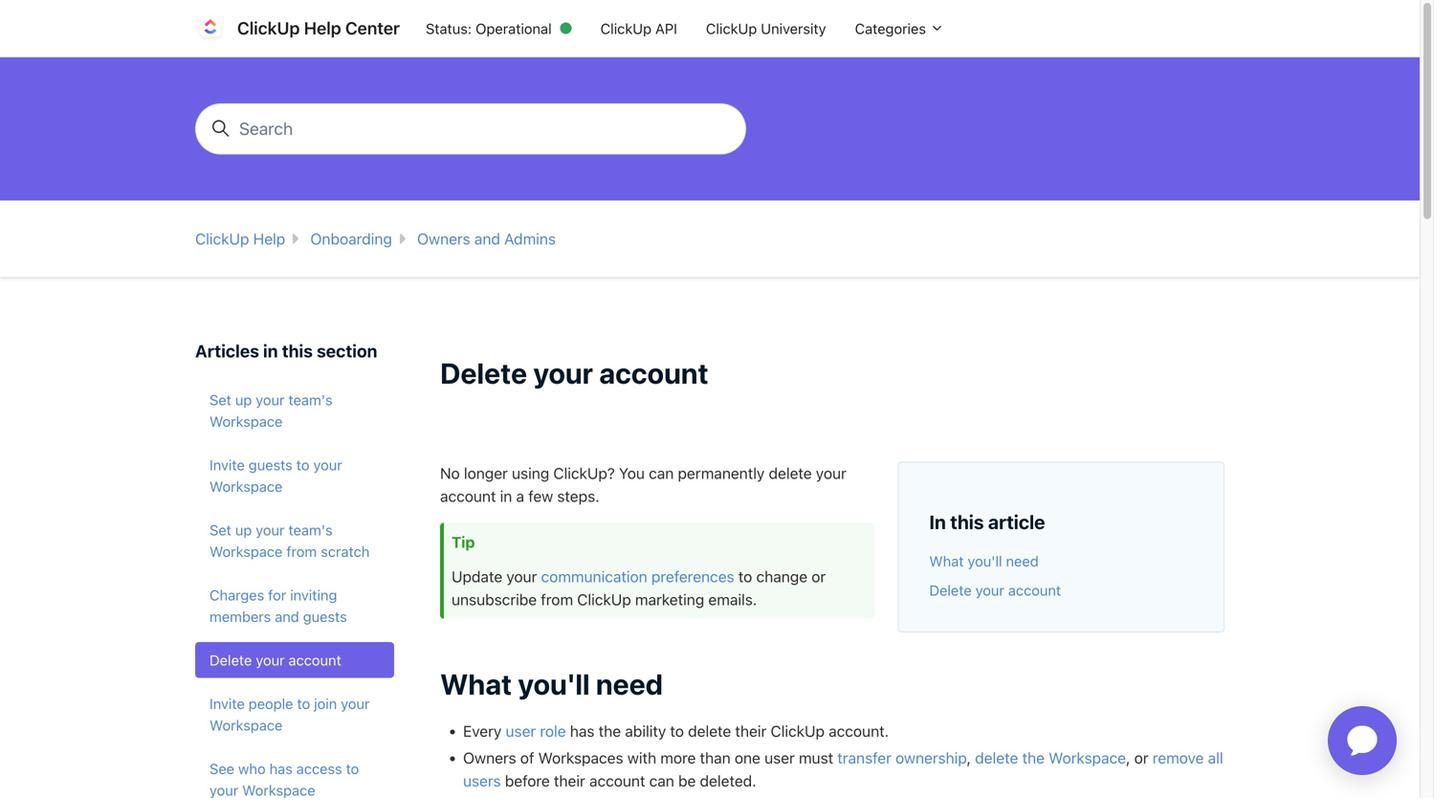 Task type: locate. For each thing, give the bounding box(es) containing it.
delete up than
[[688, 722, 732, 740]]

guests inside invite guests to your workspace
[[249, 457, 293, 473]]

0 horizontal spatial from
[[287, 543, 317, 560]]

team's
[[289, 392, 333, 408], [289, 522, 333, 538]]

to inside to change or unsubscribe from clickup marketing emails.
[[739, 568, 753, 586]]

invite guests to your workspace
[[210, 457, 342, 495]]

delete right ownership
[[976, 749, 1019, 767]]

user up of
[[506, 722, 536, 740]]

delete for your
[[769, 464, 812, 482]]

0 horizontal spatial delete your account
[[210, 652, 342, 669]]

set up charges
[[210, 522, 232, 538]]

has right who
[[269, 761, 293, 777]]

1 vertical spatial can
[[650, 772, 675, 790]]

1 vertical spatial has
[[269, 761, 293, 777]]

what you'll need down in this article
[[930, 553, 1039, 570]]

deleted.
[[700, 772, 757, 790]]

the
[[599, 722, 621, 740], [1023, 749, 1045, 767]]

clickup help help center home page image
[[195, 13, 226, 44]]

their
[[736, 722, 767, 740], [554, 772, 586, 790]]

what you'll need up role
[[440, 667, 663, 701]]

user role link
[[506, 722, 566, 740]]

0 vertical spatial can
[[649, 464, 674, 482]]

help left center
[[304, 18, 341, 38]]

0 horizontal spatial what
[[440, 667, 512, 701]]

invite inside invite people to join your workspace
[[210, 695, 245, 712]]

0 horizontal spatial user
[[506, 722, 536, 740]]

1 horizontal spatial guests
[[303, 608, 347, 625]]

1 horizontal spatial and
[[475, 230, 500, 248]]

this right in
[[951, 511, 984, 533]]

0 vertical spatial in
[[263, 341, 278, 361]]

delete your account for delete your account link to the right
[[930, 582, 1062, 599]]

up down articles
[[235, 392, 252, 408]]

you'll up role
[[518, 667, 590, 701]]

or inside to change or unsubscribe from clickup marketing emails.
[[812, 568, 826, 586]]

and down for
[[275, 608, 299, 625]]

2 team's from the top
[[289, 522, 333, 538]]

2 horizontal spatial delete your account
[[930, 582, 1062, 599]]

0 horizontal spatial help
[[253, 230, 285, 248]]

1 can from the top
[[649, 464, 674, 482]]

to inside invite people to join your workspace
[[297, 695, 310, 712]]

1 vertical spatial guests
[[303, 608, 347, 625]]

1 vertical spatial in
[[500, 487, 512, 505]]

to right access
[[346, 761, 359, 777]]

None search field
[[188, 103, 754, 154]]

team's for set up your team's workspace from scratch
[[289, 522, 333, 538]]

clickup for clickup api
[[601, 20, 652, 37]]

1 horizontal spatial delete
[[440, 356, 527, 390]]

1 horizontal spatial delete
[[769, 464, 812, 482]]

1 horizontal spatial delete your account link
[[930, 582, 1062, 599]]

1 vertical spatial their
[[554, 772, 586, 790]]

1 vertical spatial owners
[[463, 749, 517, 767]]

0 horizontal spatial in
[[263, 341, 278, 361]]

clickup for clickup help center
[[237, 18, 300, 38]]

1 horizontal spatial in
[[500, 487, 512, 505]]

remove all users
[[463, 749, 1224, 790]]

1 set from the top
[[210, 392, 232, 408]]

categories
[[855, 20, 930, 37]]

1 vertical spatial what
[[440, 667, 512, 701]]

workspace down the 'people'
[[210, 717, 283, 734]]

from down update your communication preferences
[[541, 591, 573, 609]]

inviting
[[290, 587, 337, 604]]

1 up from the top
[[235, 392, 252, 408]]

user
[[506, 722, 536, 740], [765, 749, 795, 767]]

workspace up charges
[[210, 543, 283, 560]]

1 vertical spatial delete
[[688, 722, 732, 740]]

see who has access to your workspace
[[210, 761, 359, 798]]

set up your team's workspace
[[210, 392, 333, 430]]

1 vertical spatial help
[[253, 230, 285, 248]]

more
[[661, 749, 696, 767]]

workspace up set up your team's workspace from scratch
[[210, 478, 283, 495]]

1 vertical spatial or
[[1135, 749, 1149, 767]]

1 horizontal spatial their
[[736, 722, 767, 740]]

2 horizontal spatial delete
[[976, 749, 1019, 767]]

set inside set up your team's workspace from scratch
[[210, 522, 232, 538]]

communication
[[541, 568, 648, 586]]

delete
[[769, 464, 812, 482], [688, 722, 732, 740], [976, 749, 1019, 767]]

1 horizontal spatial you'll
[[968, 553, 1003, 570]]

need up ability
[[596, 667, 663, 701]]

what down in
[[930, 553, 964, 570]]

can right you
[[649, 464, 674, 482]]

0 horizontal spatial this
[[282, 341, 313, 361]]

0 vertical spatial and
[[475, 230, 500, 248]]

access
[[297, 761, 342, 777]]

delete inside delete your account link
[[210, 652, 252, 669]]

in left a
[[500, 487, 512, 505]]

ownership
[[896, 749, 967, 767]]

0 vertical spatial you'll
[[968, 553, 1003, 570]]

0 vertical spatial help
[[304, 18, 341, 38]]

one
[[735, 749, 761, 767]]

transfer
[[838, 749, 892, 767]]

0 vertical spatial need
[[1006, 553, 1039, 570]]

every
[[463, 722, 502, 740]]

need down article
[[1006, 553, 1039, 570]]

unsubscribe
[[452, 591, 537, 609]]

people
[[249, 695, 293, 712]]

0 vertical spatial what you'll need
[[930, 553, 1039, 570]]

can left be
[[650, 772, 675, 790]]

guests down inviting
[[303, 608, 347, 625]]

to left "join"
[[297, 695, 310, 712]]

before
[[505, 772, 550, 790]]

set inside set up your team's workspace
[[210, 392, 232, 408]]

or
[[812, 568, 826, 586], [1135, 749, 1149, 767]]

invite inside invite guests to your workspace
[[210, 457, 245, 473]]

0 horizontal spatial delete
[[210, 652, 252, 669]]

1 horizontal spatial help
[[304, 18, 341, 38]]

and left admins
[[475, 230, 500, 248]]

0 vertical spatial set
[[210, 392, 232, 408]]

2 vertical spatial delete
[[210, 652, 252, 669]]

owners up users on the left bottom of the page
[[463, 749, 517, 767]]

longer
[[464, 464, 508, 482]]

in this article
[[930, 511, 1046, 533]]

1 vertical spatial team's
[[289, 522, 333, 538]]

set down articles
[[210, 392, 232, 408]]

2 vertical spatial delete
[[976, 749, 1019, 767]]

0 horizontal spatial need
[[596, 667, 663, 701]]

workspace inside invite people to join your workspace
[[210, 717, 283, 734]]

account inside 'no longer using clickup? you can permanently delete your account in a few steps.'
[[440, 487, 496, 505]]

their up one
[[736, 722, 767, 740]]

0 vertical spatial delete
[[769, 464, 812, 482]]

1 invite from the top
[[210, 457, 245, 473]]

guests inside charges for inviting members and guests
[[303, 608, 347, 625]]

team's inside set up your team's workspace
[[289, 392, 333, 408]]

workspace up invite guests to your workspace
[[210, 413, 283, 430]]

help left onboarding link
[[253, 230, 285, 248]]

has
[[570, 722, 595, 740], [269, 761, 293, 777]]

0 horizontal spatial and
[[275, 608, 299, 625]]

to down set up your team's workspace link
[[296, 457, 310, 473]]

0 horizontal spatial what you'll need
[[440, 667, 663, 701]]

1 vertical spatial you'll
[[518, 667, 590, 701]]

guests down set up your team's workspace
[[249, 457, 293, 473]]

you'll
[[968, 553, 1003, 570], [518, 667, 590, 701]]

delete your account
[[440, 356, 709, 390], [930, 582, 1062, 599], [210, 652, 342, 669]]

guests
[[249, 457, 293, 473], [303, 608, 347, 625]]

1 horizontal spatial or
[[1135, 749, 1149, 767]]

has up workspaces
[[570, 722, 595, 740]]

join
[[314, 695, 337, 712]]

owners of workspaces with more than one user must transfer ownership , delete the workspace , or
[[463, 749, 1153, 767]]

1 vertical spatial from
[[541, 591, 573, 609]]

1 horizontal spatial what
[[930, 553, 964, 570]]

1 vertical spatial invite
[[210, 695, 245, 712]]

see
[[210, 761, 235, 777]]

clickup inside to change or unsubscribe from clickup marketing emails.
[[577, 591, 631, 609]]

0 horizontal spatial or
[[812, 568, 826, 586]]

team's up scratch
[[289, 522, 333, 538]]

1 horizontal spatial need
[[1006, 553, 1039, 570]]

1 vertical spatial user
[[765, 749, 795, 767]]

owners for owners of workspaces with more than one user must transfer ownership , delete the workspace , or
[[463, 749, 517, 767]]

to up emails.
[[739, 568, 753, 586]]

1 horizontal spatial the
[[1023, 749, 1045, 767]]

user right one
[[765, 749, 795, 767]]

from left scratch
[[287, 543, 317, 560]]

1 horizontal spatial this
[[951, 511, 984, 533]]

to
[[296, 457, 310, 473], [739, 568, 753, 586], [297, 695, 310, 712], [670, 722, 684, 740], [346, 761, 359, 777]]

has inside see who has access to your workspace
[[269, 761, 293, 777]]

delete your account link down what you'll need link in the bottom right of the page
[[930, 582, 1062, 599]]

from
[[287, 543, 317, 560], [541, 591, 573, 609]]

1 vertical spatial need
[[596, 667, 663, 701]]

0 horizontal spatial delete
[[688, 722, 732, 740]]

0 vertical spatial delete your account link
[[930, 582, 1062, 599]]

can
[[649, 464, 674, 482], [650, 772, 675, 790]]

to change or unsubscribe from clickup marketing emails.
[[452, 568, 826, 609]]

application
[[1306, 683, 1420, 798]]

this
[[282, 341, 313, 361], [951, 511, 984, 533]]

1 vertical spatial and
[[275, 608, 299, 625]]

what up every
[[440, 667, 512, 701]]

0 vertical spatial or
[[812, 568, 826, 586]]

1 vertical spatial delete
[[930, 582, 972, 599]]

0 vertical spatial from
[[287, 543, 317, 560]]

steps.
[[557, 487, 600, 505]]

or right "change"
[[812, 568, 826, 586]]

workspace
[[210, 413, 283, 430], [210, 478, 283, 495], [210, 543, 283, 560], [210, 717, 283, 734], [1049, 749, 1127, 767], [242, 782, 315, 798]]

marketing
[[635, 591, 705, 609]]

change
[[757, 568, 808, 586]]

1 vertical spatial what you'll need
[[440, 667, 663, 701]]

, left delete the workspace link at the right of the page
[[967, 749, 972, 767]]

1 team's from the top
[[289, 392, 333, 408]]

workspace left the "remove" in the bottom right of the page
[[1049, 749, 1127, 767]]

up down invite guests to your workspace
[[235, 522, 252, 538]]

1 vertical spatial up
[[235, 522, 252, 538]]

api
[[656, 20, 678, 37]]

and
[[475, 230, 500, 248], [275, 608, 299, 625]]

2 set from the top
[[210, 522, 232, 538]]

team's for set up your team's workspace
[[289, 392, 333, 408]]

charges for inviting members and guests
[[210, 587, 347, 625]]

role
[[540, 722, 566, 740]]

0 vertical spatial user
[[506, 722, 536, 740]]

delete your account link up the 'people'
[[195, 642, 394, 678]]

what
[[930, 553, 964, 570], [440, 667, 512, 701]]

main content
[[0, 57, 1420, 798]]

set
[[210, 392, 232, 408], [210, 522, 232, 538]]

1 horizontal spatial ,
[[1127, 749, 1131, 767]]

1 vertical spatial set
[[210, 522, 232, 538]]

from inside set up your team's workspace from scratch
[[287, 543, 317, 560]]

their down workspaces
[[554, 772, 586, 790]]

with
[[628, 749, 657, 767]]

to inside invite guests to your workspace
[[296, 457, 310, 473]]

0 vertical spatial up
[[235, 392, 252, 408]]

your inside see who has access to your workspace
[[210, 782, 239, 798]]

invite left the 'people'
[[210, 695, 245, 712]]

clickup
[[237, 18, 300, 38], [601, 20, 652, 37], [706, 20, 757, 37], [195, 230, 249, 248], [577, 591, 631, 609], [771, 722, 825, 740]]

0 horizontal spatial delete your account link
[[195, 642, 394, 678]]

, left the "remove" in the bottom right of the page
[[1127, 749, 1131, 767]]

2 invite from the top
[[210, 695, 245, 712]]

workspace down who
[[242, 782, 315, 798]]

categories button
[[841, 10, 959, 46]]

1 vertical spatial this
[[951, 511, 984, 533]]

delete
[[440, 356, 527, 390], [930, 582, 972, 599], [210, 652, 252, 669]]

0 vertical spatial owners
[[417, 230, 471, 248]]

0 horizontal spatial guests
[[249, 457, 293, 473]]

2 up from the top
[[235, 522, 252, 538]]

2 vertical spatial delete your account
[[210, 652, 342, 669]]

0 vertical spatial delete your account
[[440, 356, 709, 390]]

0 vertical spatial team's
[[289, 392, 333, 408]]

owners left admins
[[417, 230, 471, 248]]

no
[[440, 464, 460, 482]]

,
[[967, 749, 972, 767], [1127, 749, 1131, 767]]

article
[[989, 511, 1046, 533]]

than
[[700, 749, 731, 767]]

0 vertical spatial invite
[[210, 457, 245, 473]]

in
[[263, 341, 278, 361], [500, 487, 512, 505]]

2 horizontal spatial delete
[[930, 582, 972, 599]]

owners
[[417, 230, 471, 248], [463, 749, 517, 767]]

1 horizontal spatial from
[[541, 591, 573, 609]]

your
[[533, 356, 593, 390], [256, 392, 285, 408], [313, 457, 342, 473], [816, 464, 847, 482], [256, 522, 285, 538], [507, 568, 537, 586], [976, 582, 1005, 599], [256, 652, 285, 669], [341, 695, 370, 712], [210, 782, 239, 798]]

your inside 'no longer using clickup? you can permanently delete your account in a few steps.'
[[816, 464, 847, 482]]

up inside set up your team's workspace from scratch
[[235, 522, 252, 538]]

0 vertical spatial guests
[[249, 457, 293, 473]]

team's down 'articles in this section' on the top left
[[289, 392, 333, 408]]

0 horizontal spatial the
[[599, 722, 621, 740]]

1 vertical spatial delete your account
[[930, 582, 1062, 599]]

who
[[238, 761, 266, 777]]

delete your account for bottom delete your account link
[[210, 652, 342, 669]]

or left the "remove" in the bottom right of the page
[[1135, 749, 1149, 767]]

delete your account link
[[930, 582, 1062, 599], [195, 642, 394, 678]]

delete for their
[[688, 722, 732, 740]]

team's inside set up your team's workspace from scratch
[[289, 522, 333, 538]]

need
[[1006, 553, 1039, 570], [596, 667, 663, 701]]

charges for inviting members and guests link
[[195, 577, 394, 635]]

delete inside 'no longer using clickup? you can permanently delete your account in a few steps.'
[[769, 464, 812, 482]]

0 vertical spatial this
[[282, 341, 313, 361]]

invite down set up your team's workspace
[[210, 457, 245, 473]]

what you'll need
[[930, 553, 1039, 570], [440, 667, 663, 701]]

can inside 'no longer using clickup? you can permanently delete your account in a few steps.'
[[649, 464, 674, 482]]

0 vertical spatial has
[[570, 722, 595, 740]]

university
[[761, 20, 827, 37]]

0 horizontal spatial ,
[[967, 749, 972, 767]]

invite people to join your workspace
[[210, 695, 370, 734]]

1 horizontal spatial what you'll need
[[930, 553, 1039, 570]]

up for set up your team's workspace from scratch
[[235, 522, 252, 538]]

0 horizontal spatial you'll
[[518, 667, 590, 701]]

up inside set up your team's workspace
[[235, 392, 252, 408]]

this left the section
[[282, 341, 313, 361]]

from inside to change or unsubscribe from clickup marketing emails.
[[541, 591, 573, 609]]

in right articles
[[263, 341, 278, 361]]

delete right the permanently
[[769, 464, 812, 482]]

0 horizontal spatial has
[[269, 761, 293, 777]]

you'll down in this article
[[968, 553, 1003, 570]]



Task type: describe. For each thing, give the bounding box(es) containing it.
clickup help center link
[[195, 13, 412, 44]]

every user role has the ability to delete their clickup account.
[[463, 722, 889, 740]]

your inside set up your team's workspace
[[256, 392, 285, 408]]

set up your team's workspace from scratch
[[210, 522, 370, 560]]

clickup for clickup university
[[706, 20, 757, 37]]

clickup api link
[[586, 10, 692, 46]]

operational
[[476, 20, 552, 37]]

1 horizontal spatial user
[[765, 749, 795, 767]]

set up your team's workspace from scratch link
[[195, 512, 394, 570]]

you
[[619, 464, 645, 482]]

onboarding
[[311, 230, 392, 248]]

clickup for clickup help
[[195, 230, 249, 248]]

Search search field
[[195, 103, 747, 154]]

few
[[529, 487, 553, 505]]

what you'll need link
[[930, 553, 1039, 570]]

remove all users link
[[463, 749, 1224, 790]]

help for clickup help
[[253, 230, 285, 248]]

workspaces
[[539, 749, 624, 767]]

preferences
[[652, 568, 735, 586]]

0 vertical spatial delete
[[440, 356, 527, 390]]

workspace inside set up your team's workspace
[[210, 413, 283, 430]]

workspace inside set up your team's workspace from scratch
[[210, 543, 283, 560]]

before their account can be deleted.
[[501, 772, 757, 790]]

0 vertical spatial what
[[930, 553, 964, 570]]

1 horizontal spatial delete your account
[[440, 356, 709, 390]]

charges
[[210, 587, 264, 604]]

of
[[521, 749, 535, 767]]

a
[[516, 487, 525, 505]]

in
[[930, 511, 946, 533]]

2 can from the top
[[650, 772, 675, 790]]

for
[[268, 587, 286, 604]]

emails.
[[709, 591, 757, 609]]

section
[[317, 341, 378, 361]]

workspace inside invite guests to your workspace
[[210, 478, 283, 495]]

scratch
[[321, 543, 370, 560]]

owners and admins
[[417, 230, 556, 248]]

2 , from the left
[[1127, 749, 1131, 767]]

1 horizontal spatial has
[[570, 722, 595, 740]]

0 horizontal spatial their
[[554, 772, 586, 790]]

clickup?
[[554, 464, 615, 482]]

your inside set up your team's workspace from scratch
[[256, 522, 285, 538]]

owners for owners and admins
[[417, 230, 471, 248]]

center
[[345, 18, 400, 38]]

workspace inside see who has access to your workspace
[[242, 782, 315, 798]]

must
[[799, 749, 834, 767]]

users
[[463, 772, 501, 790]]

clickup help center
[[237, 18, 400, 38]]

transfer ownership link
[[838, 749, 967, 767]]

in inside 'no longer using clickup? you can permanently delete your account in a few steps.'
[[500, 487, 512, 505]]

account.
[[829, 722, 889, 740]]

0 vertical spatial the
[[599, 722, 621, 740]]

invite for invite people to join your workspace
[[210, 695, 245, 712]]

0 vertical spatial their
[[736, 722, 767, 740]]

status:
[[426, 20, 472, 37]]

help for clickup help center
[[304, 18, 341, 38]]

clickup university link
[[692, 10, 841, 46]]

to inside see who has access to your workspace
[[346, 761, 359, 777]]

update
[[452, 568, 503, 586]]

status: operational
[[426, 20, 552, 37]]

clickup api
[[601, 20, 678, 37]]

clickup university
[[706, 20, 827, 37]]

your inside invite guests to your workspace
[[313, 457, 342, 473]]

articles
[[195, 341, 259, 361]]

see who has access to your workspace link
[[195, 751, 394, 798]]

invite for invite guests to your workspace
[[210, 457, 245, 473]]

your inside invite people to join your workspace
[[341, 695, 370, 712]]

invite people to join your workspace link
[[195, 686, 394, 743]]

delete for bottom delete your account link
[[210, 652, 252, 669]]

be
[[679, 772, 696, 790]]

1 vertical spatial delete your account link
[[195, 642, 394, 678]]

set for set up your team's workspace
[[210, 392, 232, 408]]

owners and admins link
[[417, 230, 556, 248]]

all
[[1209, 749, 1224, 767]]

permanently
[[678, 464, 765, 482]]

clickup help
[[195, 230, 285, 248]]

members
[[210, 608, 271, 625]]

set for set up your team's workspace from scratch
[[210, 522, 232, 538]]

remove
[[1153, 749, 1204, 767]]

clickup help link
[[195, 230, 285, 248]]

account inside delete your account link
[[289, 652, 342, 669]]

none search field inside 'main content'
[[188, 103, 754, 154]]

no longer using clickup? you can permanently delete your account in a few steps.
[[440, 464, 847, 505]]

admins
[[504, 230, 556, 248]]

ability
[[625, 722, 666, 740]]

1 vertical spatial the
[[1023, 749, 1045, 767]]

set up your team's workspace link
[[195, 382, 394, 439]]

main content containing delete your account
[[0, 57, 1420, 798]]

using
[[512, 464, 550, 482]]

update your communication preferences
[[452, 568, 735, 586]]

1 , from the left
[[967, 749, 972, 767]]

delete the workspace link
[[976, 749, 1127, 767]]

up for set up your team's workspace
[[235, 392, 252, 408]]

onboarding link
[[311, 230, 392, 248]]

and inside charges for inviting members and guests
[[275, 608, 299, 625]]

articles in this section
[[195, 341, 378, 361]]

invite guests to your workspace link
[[195, 447, 394, 504]]

communication preferences link
[[541, 568, 735, 586]]

to up more
[[670, 722, 684, 740]]

delete for delete your account link to the right
[[930, 582, 972, 599]]



Task type: vqa. For each thing, say whether or not it's contained in the screenshot.
or inside the to change or unsubscribe from ClickUp marketing emails.
yes



